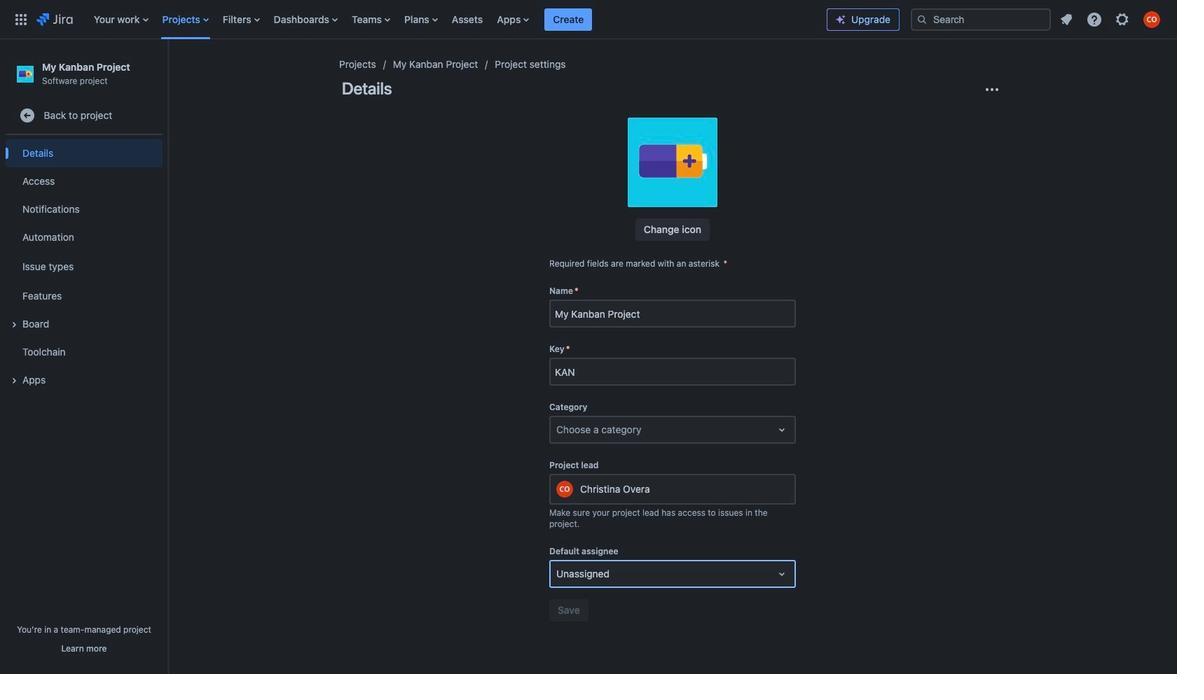 Task type: locate. For each thing, give the bounding box(es) containing it.
notifications image
[[1058, 11, 1075, 28]]

None field
[[551, 301, 795, 327], [551, 360, 795, 385], [551, 301, 795, 327], [551, 360, 795, 385]]

list
[[87, 0, 827, 39], [1054, 7, 1169, 32]]

search image
[[917, 14, 928, 25]]

sidebar navigation image
[[153, 56, 184, 84]]

sidebar element
[[0, 39, 168, 675]]

Search field
[[911, 8, 1051, 30]]

expand image
[[6, 317, 22, 334]]

list item
[[545, 0, 592, 39]]

open image
[[774, 422, 790, 439]]

your profile and settings image
[[1144, 11, 1160, 28]]

group
[[6, 135, 163, 399]]

jira image
[[36, 11, 73, 28], [36, 11, 73, 28]]

project avatar image
[[628, 118, 718, 207]]

banner
[[0, 0, 1177, 39]]

None search field
[[911, 8, 1051, 30]]

help image
[[1086, 11, 1103, 28]]

None text field
[[556, 423, 559, 437]]



Task type: describe. For each thing, give the bounding box(es) containing it.
more image
[[984, 81, 1001, 98]]

open image
[[774, 566, 790, 583]]

1 horizontal spatial list
[[1054, 7, 1169, 32]]

primary element
[[8, 0, 827, 39]]

0 horizontal spatial list
[[87, 0, 827, 39]]

settings image
[[1114, 11, 1131, 28]]

group inside sidebar element
[[6, 135, 163, 399]]

expand image
[[6, 373, 22, 390]]

appswitcher icon image
[[13, 11, 29, 28]]



Task type: vqa. For each thing, say whether or not it's contained in the screenshot.
Appswitcher Icon
yes



